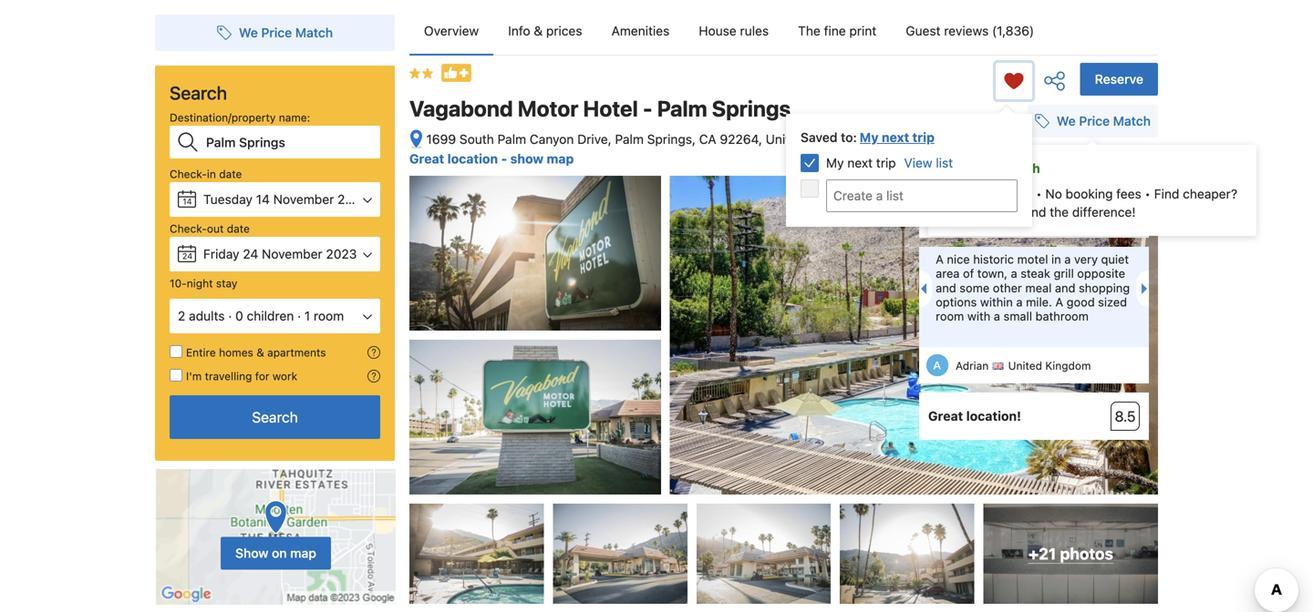 Task type: vqa. For each thing, say whether or not it's contained in the screenshot.
does
no



Task type: locate. For each thing, give the bounding box(es) containing it.
check-out date
[[170, 222, 250, 235]]

in up the grill
[[1051, 253, 1061, 266]]

palm up the show
[[498, 132, 526, 147]]

1 vertical spatial a
[[1055, 295, 1063, 309]]

0 vertical spatial price
[[261, 25, 292, 40]]

0 horizontal spatial trip
[[876, 155, 896, 171]]

0 horizontal spatial &
[[256, 347, 264, 359]]

next
[[882, 130, 909, 145], [847, 155, 873, 171]]

in inside a nice historic motel in a very quiet area of town, a steak grill opposite and some other meal and shopping options within a mile. a good sized room with a small bathroom
[[1051, 253, 1061, 266]]

great location!
[[928, 409, 1021, 424]]

2 vertical spatial match
[[1001, 161, 1040, 176]]

2023 down "tuesday 14 november 2023" on the top of page
[[326, 247, 357, 262]]

1 vertical spatial date
[[227, 222, 250, 235]]

1 horizontal spatial 14
[[256, 192, 270, 207]]

0 horizontal spatial •
[[1036, 186, 1042, 202]]

2 · from the left
[[297, 309, 301, 324]]

next up my next trip view list
[[882, 130, 909, 145]]

price
[[261, 25, 292, 40], [1079, 114, 1110, 129], [966, 161, 998, 176]]

price up name:
[[261, 25, 292, 40]]

2 vertical spatial we
[[943, 161, 962, 176]]

0 vertical spatial great
[[409, 152, 444, 167]]

states
[[808, 132, 846, 147]]

1 horizontal spatial search
[[252, 409, 298, 426]]

· left 1
[[297, 309, 301, 324]]

guest reviews (1,836) link
[[891, 7, 1049, 55]]

if you select this option, we'll show you popular business travel features like breakfast, wifi and free parking. image
[[367, 370, 380, 383], [367, 370, 380, 383]]

1 vertical spatial we price match
[[1057, 114, 1151, 129]]

1 vertical spatial price
[[1079, 114, 1110, 129]]

in inside 'search' section
[[207, 168, 216, 181]]

map right on
[[290, 546, 316, 561]]

1 vertical spatial search
[[252, 409, 298, 426]]

on
[[272, 546, 287, 561]]

low rates • no booking fees •
[[976, 186, 1154, 202]]

0 horizontal spatial 14
[[183, 197, 192, 207]]

we price match up low
[[943, 161, 1040, 176]]

november
[[273, 192, 334, 207], [262, 247, 323, 262]]

24
[[243, 247, 258, 262], [182, 252, 193, 261]]

1 horizontal spatial united
[[1008, 360, 1042, 373]]

1 vertical spatial match
[[1113, 114, 1151, 129]]

1 horizontal spatial we price match
[[943, 161, 1040, 176]]

0 horizontal spatial in
[[207, 168, 216, 181]]

no
[[1045, 186, 1062, 202]]

we for we price match dropdown button inside 'search' section
[[239, 25, 258, 40]]

0 vertical spatial my
[[860, 130, 879, 145]]

2023 for tuesday 14 november 2023
[[337, 192, 368, 207]]

1 horizontal spatial map
[[547, 152, 574, 167]]

1 horizontal spatial reviews
[[1064, 214, 1103, 227]]

1 vertical spatial my
[[826, 155, 844, 171]]

1 check- from the top
[[170, 168, 207, 181]]

2 and from the left
[[1055, 281, 1075, 295]]

room inside button
[[314, 309, 344, 324]]

0 vertical spatial a
[[936, 253, 944, 266]]

1 horizontal spatial ·
[[297, 309, 301, 324]]

work
[[273, 370, 297, 383]]

find
[[1154, 186, 1179, 202]]

canyon
[[530, 132, 574, 147]]

1 horizontal spatial and
[[1055, 281, 1075, 295]]

map down canyon
[[547, 152, 574, 167]]

my next trip link
[[860, 129, 935, 147]]

house
[[699, 23, 736, 38]]

0 horizontal spatial -
[[501, 152, 507, 167]]

0 horizontal spatial reviews
[[944, 23, 989, 38]]

reviews right guest on the right
[[944, 23, 989, 38]]

14 down 'check-in date'
[[183, 197, 192, 207]]

we inside 'search' section
[[239, 25, 258, 40]]

motor
[[518, 96, 579, 121]]

0 vertical spatial date
[[219, 168, 242, 181]]

show on map
[[235, 546, 316, 561]]

house rules link
[[684, 7, 783, 55]]

1699 south palm canyon drive, palm springs, ca 92264, united states – great location - show map
[[409, 132, 856, 167]]

reviews
[[944, 23, 989, 38], [1064, 214, 1103, 227]]

1 horizontal spatial trip
[[912, 130, 935, 145]]

motel
[[1017, 253, 1048, 266]]

24 right friday
[[243, 247, 258, 262]]

reserve
[[1095, 72, 1143, 87]]

0 horizontal spatial match
[[295, 25, 333, 40]]

map inside 1699 south palm canyon drive, palm springs, ca 92264, united states – great location - show map
[[547, 152, 574, 167]]

1 vertical spatial &
[[256, 347, 264, 359]]

we price match
[[239, 25, 333, 40], [1057, 114, 1151, 129], [943, 161, 1040, 176]]

0 horizontal spatial room
[[314, 309, 344, 324]]

we
[[239, 25, 258, 40], [1057, 114, 1076, 129], [943, 161, 962, 176]]

november down "tuesday 14 november 2023" on the top of page
[[262, 247, 323, 262]]

my next trip view list
[[826, 155, 953, 171]]

we price match button
[[210, 16, 340, 49], [1027, 105, 1158, 138]]

small
[[1003, 310, 1032, 323]]

0 vertical spatial 2023
[[337, 192, 368, 207]]

0 horizontal spatial we
[[239, 25, 258, 40]]

match inside 'search' section
[[295, 25, 333, 40]]

next image
[[1142, 284, 1153, 295]]

2 horizontal spatial match
[[1113, 114, 1151, 129]]

fees
[[1116, 186, 1141, 202]]

0 horizontal spatial next
[[847, 155, 873, 171]]

friday 24 november 2023
[[203, 247, 357, 262]]

1 · from the left
[[228, 309, 232, 324]]

1 vertical spatial map
[[290, 546, 316, 561]]

out
[[207, 222, 224, 235]]

a up other
[[1011, 267, 1017, 281]]

we price match button down reserve button
[[1027, 105, 1158, 138]]

1 horizontal spatial -
[[643, 96, 653, 121]]

1 horizontal spatial in
[[1051, 253, 1061, 266]]

1 vertical spatial united
[[1008, 360, 1042, 373]]

1 vertical spatial in
[[1051, 253, 1061, 266]]

trip up view list link
[[912, 130, 935, 145]]

1 horizontal spatial room
[[936, 310, 964, 323]]

good 1,836 reviews
[[1033, 197, 1103, 227]]

info
[[508, 23, 530, 38]]

reserve button
[[1080, 63, 1158, 96]]

match for right we price match dropdown button
[[1113, 114, 1151, 129]]

& inside 'search' section
[[256, 347, 264, 359]]

0 vertical spatial we price match
[[239, 25, 333, 40]]

1 vertical spatial reviews
[[1064, 214, 1103, 227]]

1 horizontal spatial great
[[928, 409, 963, 424]]

reviews down the good
[[1064, 214, 1103, 227]]

room right 1
[[314, 309, 344, 324]]

november for 24
[[262, 247, 323, 262]]

palm right drive,
[[615, 132, 644, 147]]

0 horizontal spatial united
[[766, 132, 805, 147]]

1 horizontal spatial a
[[1055, 295, 1063, 309]]

with
[[967, 310, 991, 323]]

opposite
[[1077, 267, 1125, 281]]

0 horizontal spatial we price match button
[[210, 16, 340, 49]]

low
[[976, 186, 999, 202]]

0 vertical spatial check-
[[170, 168, 207, 181]]

map
[[547, 152, 574, 167], [290, 546, 316, 561]]

0 horizontal spatial and
[[936, 281, 956, 295]]

0 horizontal spatial ·
[[228, 309, 232, 324]]

prices
[[546, 23, 582, 38]]

date for check-in date
[[219, 168, 242, 181]]

0 vertical spatial in
[[207, 168, 216, 181]]

a up bathroom
[[1055, 295, 1063, 309]]

• left no
[[1036, 186, 1042, 202]]

a up the grill
[[1064, 253, 1071, 266]]

0 horizontal spatial we price match
[[239, 25, 333, 40]]

0 horizontal spatial 24
[[182, 252, 193, 261]]

price up low
[[966, 161, 998, 176]]

& right "info"
[[534, 23, 543, 38]]

1 vertical spatial check-
[[170, 222, 207, 235]]

united inside 1699 south palm canyon drive, palm springs, ca 92264, united states – great location - show map
[[766, 132, 805, 147]]

0 horizontal spatial a
[[936, 253, 944, 266]]

destination/property name:
[[170, 111, 310, 124]]

good
[[1067, 295, 1095, 309]]

room
[[314, 309, 344, 324], [936, 310, 964, 323]]

the
[[798, 23, 820, 38]]

2 horizontal spatial we
[[1057, 114, 1076, 129]]

1 horizontal spatial we price match button
[[1027, 105, 1158, 138]]

2023
[[337, 192, 368, 207], [326, 247, 357, 262]]

0 vertical spatial match
[[295, 25, 333, 40]]

2023 down where are you going? field
[[337, 192, 368, 207]]

1 horizontal spatial palm
[[615, 132, 644, 147]]

apartments
[[267, 347, 326, 359]]

previous image
[[915, 284, 926, 295]]

·
[[228, 309, 232, 324], [297, 309, 301, 324]]

and
[[936, 281, 956, 295], [1055, 281, 1075, 295]]

date
[[219, 168, 242, 181], [227, 222, 250, 235]]

a up area
[[936, 253, 944, 266]]

my
[[860, 130, 879, 145], [826, 155, 844, 171]]

· left 0
[[228, 309, 232, 324]]

we'll show you stays where you can have the entire place to yourself image
[[367, 347, 380, 359], [367, 347, 380, 359]]

search down work
[[252, 409, 298, 426]]

0 horizontal spatial search
[[170, 82, 227, 103]]

we price match up name:
[[239, 25, 333, 40]]

& up for
[[256, 347, 264, 359]]

1 horizontal spatial •
[[1145, 186, 1151, 202]]

amenities link
[[597, 7, 684, 55]]

1 vertical spatial we
[[1057, 114, 1076, 129]]

shopping
[[1079, 281, 1130, 295]]

we price match down reserve button
[[1057, 114, 1151, 129]]

price down reserve button
[[1079, 114, 1110, 129]]

cheaper?
[[1183, 186, 1237, 202]]

1 vertical spatial 2023
[[326, 247, 357, 262]]

tuesday 14 november 2023
[[203, 192, 368, 207]]

springs
[[712, 96, 791, 121]]

0 vertical spatial trip
[[912, 130, 935, 145]]

date up tuesday
[[219, 168, 242, 181]]

date right out
[[227, 222, 250, 235]]

rates
[[1003, 186, 1033, 202]]

great down click to open map view image
[[409, 152, 444, 167]]

0 vertical spatial search
[[170, 82, 227, 103]]

0 horizontal spatial great
[[409, 152, 444, 167]]

0 vertical spatial &
[[534, 23, 543, 38]]

0 horizontal spatial map
[[290, 546, 316, 561]]

we price match button inside 'search' section
[[210, 16, 340, 49]]

of
[[963, 267, 974, 281]]

0 vertical spatial -
[[643, 96, 653, 121]]

1 vertical spatial trip
[[876, 155, 896, 171]]

0 horizontal spatial price
[[261, 25, 292, 40]]

14 right tuesday
[[256, 192, 270, 207]]

2 check- from the top
[[170, 222, 207, 235]]

we right 'view'
[[943, 161, 962, 176]]

and down the grill
[[1055, 281, 1075, 295]]

- right hotel
[[643, 96, 653, 121]]

my down states
[[826, 155, 844, 171]]

1 • from the left
[[1036, 186, 1042, 202]]

0 vertical spatial map
[[547, 152, 574, 167]]

- left the show
[[501, 152, 507, 167]]

united
[[766, 132, 805, 147], [1008, 360, 1042, 373]]

Where are you going? field
[[199, 126, 380, 159]]

match down reserve button
[[1113, 114, 1151, 129]]

options
[[936, 295, 977, 309]]

within
[[980, 295, 1013, 309]]

0 horizontal spatial my
[[826, 155, 844, 171]]

match up rates
[[1001, 161, 1040, 176]]

room down options
[[936, 310, 964, 323]]

check- up friday
[[170, 222, 207, 235]]

we up "destination/property name:"
[[239, 25, 258, 40]]

0 vertical spatial we
[[239, 25, 258, 40]]

historic
[[973, 253, 1014, 266]]

my right –
[[860, 130, 879, 145]]

we price match for we price match dropdown button inside 'search' section
[[239, 25, 333, 40]]

0 horizontal spatial palm
[[498, 132, 526, 147]]

print
[[849, 23, 877, 38]]

good
[[1067, 197, 1103, 214]]

in up tuesday
[[207, 168, 216, 181]]

0 vertical spatial november
[[273, 192, 334, 207]]

match up name:
[[295, 25, 333, 40]]

we for right we price match dropdown button
[[1057, 114, 1076, 129]]

10-
[[170, 277, 187, 290]]

a
[[1064, 253, 1071, 266], [1011, 267, 1017, 281], [1016, 295, 1023, 309], [994, 310, 1000, 323]]

0
[[235, 309, 243, 324]]

destination/property
[[170, 111, 276, 124]]

Type the name of your list and press enter to add text field
[[826, 180, 1018, 212]]

great left location!
[[928, 409, 963, 424]]

check- up tuesday
[[170, 168, 207, 181]]

24 up 10- at left
[[182, 252, 193, 261]]

november down where are you going? field
[[273, 192, 334, 207]]

and down area
[[936, 281, 956, 295]]

united left states
[[766, 132, 805, 147]]

ca
[[699, 132, 716, 147]]

0 vertical spatial united
[[766, 132, 805, 147]]

1 horizontal spatial &
[[534, 23, 543, 38]]

• right fees
[[1145, 186, 1151, 202]]

–
[[849, 132, 856, 147]]

next down –
[[847, 155, 873, 171]]

2 horizontal spatial we price match
[[1057, 114, 1151, 129]]

0 vertical spatial we price match button
[[210, 16, 340, 49]]

1 vertical spatial we price match button
[[1027, 105, 1158, 138]]

trip down my next trip link
[[876, 155, 896, 171]]

view list link
[[904, 155, 953, 171]]

palm up springs,
[[657, 96, 707, 121]]

0 vertical spatial reviews
[[944, 23, 989, 38]]

2023 for friday 24 november 2023
[[326, 247, 357, 262]]

1 vertical spatial november
[[262, 247, 323, 262]]

0 vertical spatial next
[[882, 130, 909, 145]]

1 vertical spatial -
[[501, 152, 507, 167]]

1 horizontal spatial next
[[882, 130, 909, 145]]

we price match inside 'search' section
[[239, 25, 333, 40]]

palm
[[657, 96, 707, 121], [498, 132, 526, 147], [615, 132, 644, 147]]

we up low rates • no booking fees •
[[1057, 114, 1076, 129]]

2 vertical spatial price
[[966, 161, 998, 176]]

entire
[[186, 347, 216, 359]]

2 horizontal spatial price
[[1079, 114, 1110, 129]]

we price match button up name:
[[210, 16, 340, 49]]

1 horizontal spatial match
[[1001, 161, 1040, 176]]

search up destination/property
[[170, 82, 227, 103]]

united left kingdom
[[1008, 360, 1042, 373]]



Task type: describe. For each thing, give the bounding box(es) containing it.
meal
[[1025, 281, 1052, 295]]

some
[[960, 281, 990, 295]]

nice
[[947, 253, 970, 266]]

i'm
[[186, 370, 202, 383]]

match for we price match dropdown button inside 'search' section
[[295, 25, 333, 40]]

search button
[[170, 396, 380, 440]]

kingdom
[[1045, 360, 1091, 373]]

springs,
[[647, 132, 696, 147]]

night
[[187, 277, 213, 290]]

scored 7.8 element
[[1111, 197, 1140, 226]]

area
[[936, 267, 960, 281]]

tuesday
[[203, 192, 253, 207]]

1
[[304, 309, 310, 324]]

view
[[904, 155, 932, 171]]

1 and from the left
[[936, 281, 956, 295]]

+21
[[1028, 545, 1056, 564]]

hotel
[[583, 96, 638, 121]]

room inside a nice historic motel in a very quiet area of town, a steak grill opposite and some other meal and shopping options within a mile. a good sized room with a small bathroom
[[936, 310, 964, 323]]

find cheaper? we'll refund the difference!
[[976, 186, 1237, 220]]

- inside 1699 south palm canyon drive, palm springs, ca 92264, united states – great location - show map
[[501, 152, 507, 167]]

vagabond
[[409, 96, 513, 121]]

1 horizontal spatial 24
[[243, 247, 258, 262]]

guest reviews (1,836)
[[906, 23, 1034, 38]]

united kingdom
[[1008, 360, 1091, 373]]

other
[[993, 281, 1022, 295]]

travelling
[[205, 370, 252, 383]]

price inside 'search' section
[[261, 25, 292, 40]]

the fine print link
[[783, 7, 891, 55]]

november for 14
[[273, 192, 334, 207]]

check- for out
[[170, 222, 207, 235]]

house rules
[[699, 23, 769, 38]]

(1,836)
[[992, 23, 1034, 38]]

1 horizontal spatial price
[[966, 161, 998, 176]]

great inside 1699 south palm canyon drive, palm springs, ca 92264, united states – great location - show map
[[409, 152, 444, 167]]

1,836
[[1033, 214, 1061, 227]]

reviews inside good 1,836 reviews
[[1064, 214, 1103, 227]]

reviews inside guest reviews (1,836) link
[[944, 23, 989, 38]]

1699
[[426, 132, 456, 147]]

check- for in
[[170, 168, 207, 181]]

drive,
[[577, 132, 612, 147]]

2 horizontal spatial palm
[[657, 96, 707, 121]]

+21 photos link
[[984, 504, 1158, 605]]

we price match for right we price match dropdown button
[[1057, 114, 1151, 129]]

refund
[[1008, 205, 1046, 220]]

difference!
[[1072, 205, 1136, 220]]

booking
[[1066, 186, 1113, 202]]

list
[[936, 155, 953, 171]]

to:
[[841, 130, 857, 145]]

grill
[[1054, 267, 1074, 281]]

1 horizontal spatial my
[[860, 130, 879, 145]]

bathroom
[[1035, 310, 1089, 323]]

the
[[1050, 205, 1069, 220]]

vagabond motor hotel - palm springs
[[409, 96, 791, 121]]

the fine print
[[798, 23, 877, 38]]

adults
[[189, 309, 225, 324]]

a up 'small'
[[1016, 295, 1023, 309]]

info & prices link
[[493, 7, 597, 55]]

location
[[447, 152, 498, 167]]

saved
[[801, 130, 837, 145]]

name:
[[279, 111, 310, 124]]

2
[[178, 309, 185, 324]]

great location - show map button
[[409, 152, 574, 167]]

i'm travelling for work
[[186, 370, 297, 383]]

a nice historic motel in a very quiet area of town, a steak grill opposite and some other meal and shopping options within a mile. a good sized room with a small bathroom
[[936, 253, 1130, 323]]

info & prices
[[508, 23, 582, 38]]

2 vertical spatial we price match
[[943, 161, 1040, 176]]

map inside 'search' section
[[290, 546, 316, 561]]

overview link
[[409, 7, 493, 55]]

click to open map view image
[[409, 129, 423, 150]]

homes
[[219, 347, 253, 359]]

quiet
[[1101, 253, 1129, 266]]

search section
[[148, 0, 402, 607]]

2 adults · 0 children · 1 room button
[[170, 299, 380, 334]]

date for check-out date
[[227, 222, 250, 235]]

8.5
[[1115, 408, 1136, 426]]

adrian
[[956, 360, 989, 373]]

guest
[[906, 23, 941, 38]]

92264,
[[720, 132, 762, 147]]

1 vertical spatial great
[[928, 409, 963, 424]]

1 vertical spatial next
[[847, 155, 873, 171]]

scored 8.5 element
[[1111, 402, 1140, 431]]

rated good element
[[928, 194, 1103, 216]]

a down within
[[994, 310, 1000, 323]]

+21 photos
[[1028, 545, 1113, 564]]

children
[[247, 309, 294, 324]]

2 • from the left
[[1145, 186, 1151, 202]]

south
[[459, 132, 494, 147]]

location!
[[966, 409, 1021, 424]]

1 horizontal spatial we
[[943, 161, 962, 176]]

saved to: my next trip
[[801, 130, 935, 145]]

check-in date
[[170, 168, 242, 181]]

very
[[1074, 253, 1098, 266]]

fine
[[824, 23, 846, 38]]

search inside button
[[252, 409, 298, 426]]

mile.
[[1026, 295, 1052, 309]]

show
[[235, 546, 268, 561]]

we'll
[[976, 205, 1004, 220]]

7.8
[[1115, 203, 1135, 220]]

10-night stay
[[170, 277, 237, 290]]



